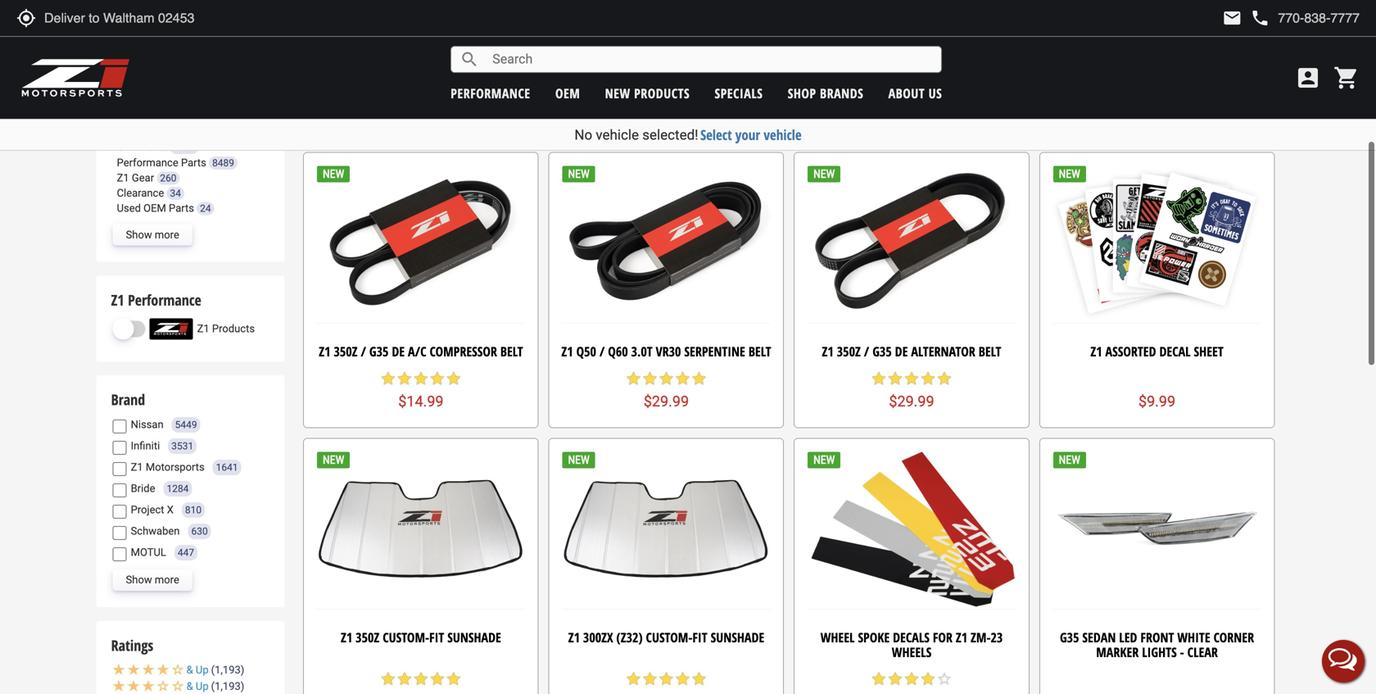 Task type: locate. For each thing, give the bounding box(es) containing it.
$14.99 down wrench
[[399, 107, 444, 124]]

1 vertical spatial show more
[[126, 228, 179, 241]]

0 vertical spatial performance
[[117, 156, 178, 169]]

decals
[[893, 629, 930, 646]]

$14.99
[[399, 107, 444, 124], [399, 393, 444, 410]]

2 vertical spatial show
[[126, 574, 152, 586]]

spoke
[[858, 629, 890, 646]]

2 370z from the left
[[829, 42, 853, 60]]

2 g37 from the left
[[865, 42, 884, 60]]

1 horizontal spatial front
[[1141, 629, 1175, 646]]

motorsports
[[146, 461, 205, 473]]

1 vertical spatial up
[[196, 680, 209, 693]]

g37 inside 'z1 370z / g37 / q50 vq37 serpentine belt'
[[865, 42, 884, 60]]

parts down 34
[[169, 202, 194, 214]]

3 show more from the top
[[126, 574, 179, 586]]

new products
[[605, 84, 690, 102]]

2 de from the left
[[896, 343, 908, 360]]

vehicle inside the no vehicle selected! select your vehicle
[[596, 127, 639, 143]]

1 vertical spatial more
[[155, 228, 179, 241]]

oem up no
[[556, 84, 581, 102]]

q50
[[896, 42, 916, 60], [577, 343, 597, 360]]

1 vertical spatial serpentine
[[685, 343, 746, 360]]

oem down clearance
[[144, 202, 166, 214]]

370z up brands
[[829, 42, 853, 60]]

oem down category
[[117, 141, 140, 153]]

about
[[889, 84, 925, 102]]

sunshade
[[448, 629, 501, 646], [711, 629, 765, 646]]

g37
[[625, 42, 644, 60], [865, 42, 884, 60]]

g35 left alternator
[[873, 343, 892, 360]]

/ left alternator
[[864, 343, 870, 360]]

2017
[[197, 10, 221, 22]]

de left alternator
[[896, 343, 908, 360]]

447
[[178, 547, 194, 558]]

1 vertical spatial parts
[[181, 156, 206, 169]]

category oem parts 9160 performance parts 8489 z1 gear 260 clearance 34 used oem parts 24
[[111, 113, 234, 214]]

0 vertical spatial show more button
[[113, 48, 192, 69]]

show
[[126, 52, 152, 64], [126, 228, 152, 241], [126, 574, 152, 586]]

1 vertical spatial q50
[[577, 343, 597, 360]]

0 horizontal spatial sunshade
[[448, 629, 501, 646]]

1 horizontal spatial sunshade
[[711, 629, 765, 646]]

$29.99 down z1 q50 / q60 3.0t vr30 serpentine belt
[[644, 393, 689, 410]]

star
[[446, 84, 462, 100], [626, 84, 642, 100], [642, 84, 658, 100], [658, 84, 675, 100], [675, 84, 691, 100], [691, 84, 708, 100], [871, 84, 888, 100], [888, 84, 904, 100], [904, 84, 920, 100], [920, 84, 937, 100], [937, 84, 953, 100], [380, 370, 397, 387], [397, 370, 413, 387], [413, 370, 429, 387], [429, 370, 446, 387], [446, 370, 462, 387], [626, 370, 642, 387], [642, 370, 658, 387], [658, 370, 675, 387], [675, 370, 691, 387], [691, 370, 708, 387], [871, 370, 888, 387], [888, 370, 904, 387], [904, 370, 920, 387], [920, 370, 937, 387], [937, 370, 953, 387], [380, 671, 397, 687], [397, 671, 413, 687], [413, 671, 429, 687], [429, 671, 446, 687], [446, 671, 462, 687], [626, 671, 642, 687], [642, 671, 658, 687], [658, 671, 675, 687], [675, 671, 691, 687], [691, 671, 708, 687], [871, 671, 888, 687], [888, 671, 904, 687], [904, 671, 920, 687], [920, 671, 937, 687]]

assorted
[[1106, 343, 1157, 360]]

0 vertical spatial serpentine
[[949, 42, 1010, 60]]

show down motul
[[126, 574, 152, 586]]

star star star star star $29.99 down z1 q50 / q60 3.0t vr30 serpentine belt
[[626, 370, 708, 410]]

star $14.99
[[399, 84, 462, 124]]

0 vertical spatial show more
[[126, 52, 179, 64]]

more down null image
[[155, 52, 179, 64]]

2 vertical spatial show more
[[126, 574, 179, 586]]

show more button down used
[[113, 224, 192, 246]]

$29.99 down the about us link
[[890, 107, 935, 124]]

led
[[1120, 629, 1138, 646]]

1 more from the top
[[155, 52, 179, 64]]

2 star star star star star from the left
[[626, 671, 708, 687]]

0 vertical spatial show
[[126, 52, 152, 64]]

0 horizontal spatial front
[[690, 42, 724, 60]]

2 vertical spatial show more button
[[113, 570, 192, 591]]

z1 300zx (z32) custom-fit sunshade
[[569, 629, 765, 646]]

0 horizontal spatial serpentine
[[685, 343, 746, 360]]

mail
[[1223, 8, 1243, 28]]

1641
[[216, 462, 238, 473]]

oem
[[556, 84, 581, 102], [117, 141, 140, 153], [144, 202, 166, 214]]

vehicle right no
[[596, 127, 639, 143]]

serpentine
[[949, 42, 1010, 60], [685, 343, 746, 360]]

z1 inside wheel spoke decals for z1 zm-23 wheels
[[956, 629, 968, 646]]

3 show from the top
[[126, 574, 152, 586]]

2 more from the top
[[155, 228, 179, 241]]

/ up brands
[[856, 42, 862, 60]]

1 vertical spatial &
[[187, 680, 193, 693]]

/ inside z1 370z / g37 forged front upper control arms
[[616, 42, 622, 60]]

370z up 'new'
[[589, 42, 613, 60]]

0 horizontal spatial de
[[392, 343, 405, 360]]

clear
[[1188, 643, 1219, 661]]

$599.99
[[640, 107, 693, 124]]

vehicle right "your"
[[764, 125, 802, 144]]

1 horizontal spatial 370z
[[829, 42, 853, 60]]

0 horizontal spatial vehicle
[[596, 127, 639, 143]]

corner
[[1214, 629, 1255, 646]]

clearance
[[117, 187, 164, 199]]

0 vertical spatial & up 1,193
[[187, 664, 241, 676]]

0 horizontal spatial star star star star star
[[380, 671, 462, 687]]

z1 inside z1 370z / g37 forged front upper control arms
[[574, 42, 586, 60]]

0 vertical spatial 1,193
[[215, 664, 241, 676]]

0 vertical spatial &
[[187, 664, 193, 676]]

star star star star star $29.99
[[871, 84, 953, 124], [626, 370, 708, 410], [871, 370, 953, 410]]

None checkbox
[[113, 462, 127, 476]]

/ left vq37
[[888, 42, 893, 60]]

1,193
[[215, 664, 241, 676], [215, 680, 241, 693]]

new
[[605, 84, 631, 102]]

q50 left vq37
[[896, 42, 916, 60]]

parts
[[142, 141, 167, 153], [181, 156, 206, 169], [169, 202, 194, 214]]

front left -
[[1141, 629, 1175, 646]]

2 show more button from the top
[[113, 224, 192, 246]]

z1 for z1 350z custom-fit sunshade
[[341, 629, 353, 646]]

1 vertical spatial $14.99
[[399, 393, 444, 410]]

marker
[[1097, 643, 1139, 661]]

1 horizontal spatial g37
[[865, 42, 884, 60]]

show down used
[[126, 228, 152, 241]]

1 vertical spatial front
[[1141, 629, 1175, 646]]

1 vertical spatial show more button
[[113, 224, 192, 246]]

1 de from the left
[[392, 343, 405, 360]]

5449
[[175, 419, 197, 431]]

0 horizontal spatial g35
[[370, 343, 389, 360]]

2 vertical spatial more
[[155, 574, 179, 586]]

810
[[185, 504, 202, 516]]

1 vertical spatial 1,193
[[215, 680, 241, 693]]

g35 left sedan
[[1060, 629, 1080, 646]]

more for brand
[[155, 574, 179, 586]]

1 custom- from the left
[[383, 629, 429, 646]]

parts left 9160
[[142, 141, 167, 153]]

0 vertical spatial more
[[155, 52, 179, 64]]

370z inside 'z1 370z / g37 / q50 vq37 serpentine belt'
[[829, 42, 853, 60]]

show more down motul
[[126, 574, 179, 586]]

0 horizontal spatial custom-
[[383, 629, 429, 646]]

motul
[[131, 546, 166, 559]]

z1 inside 'z1 370z / g37 / q50 vq37 serpentine belt'
[[814, 42, 826, 60]]

0 vertical spatial q50
[[896, 42, 916, 60]]

3 show more button from the top
[[113, 570, 192, 591]]

/ left "a/c"
[[361, 343, 366, 360]]

1 star star star star star from the left
[[380, 671, 462, 687]]

star star star star star down z1 300zx (z32) custom-fit sunshade on the bottom of the page
[[626, 671, 708, 687]]

star star star star star
[[380, 671, 462, 687], [626, 671, 708, 687]]

1 horizontal spatial fit
[[693, 629, 708, 646]]

None checkbox
[[113, 11, 123, 25], [113, 420, 127, 434], [113, 441, 127, 455], [113, 484, 127, 497], [113, 505, 127, 519], [113, 526, 127, 540], [113, 547, 127, 561], [113, 11, 123, 25], [113, 420, 127, 434], [113, 441, 127, 455], [113, 484, 127, 497], [113, 505, 127, 519], [113, 526, 127, 540], [113, 547, 127, 561]]

Search search field
[[480, 47, 942, 72]]

front inside z1 370z / g37 forged front upper control arms
[[690, 42, 724, 60]]

/ left q60
[[600, 343, 605, 360]]

products
[[634, 84, 690, 102]]

show more down null image
[[126, 52, 179, 64]]

z1 inside 'z1 10mm ratcheting keychain wrench'
[[337, 42, 349, 60]]

g37 for forged
[[625, 42, 644, 60]]

performance inside category oem parts 9160 performance parts 8489 z1 gear 260 clearance 34 used oem parts 24
[[117, 156, 178, 169]]

$29.99 down z1 350z / g35 de alternator belt
[[890, 393, 935, 410]]

0 vertical spatial $14.99
[[399, 107, 444, 124]]

wheels
[[892, 643, 932, 661]]

3.0t
[[632, 343, 653, 360]]

2 horizontal spatial oem
[[556, 84, 581, 102]]

2 fit from the left
[[693, 629, 708, 646]]

performance
[[451, 84, 531, 102]]

serpentine right 'vr30'
[[685, 343, 746, 360]]

2 show from the top
[[126, 228, 152, 241]]

g37 left forged
[[625, 42, 644, 60]]

1 horizontal spatial oem
[[144, 202, 166, 214]]

1 vertical spatial oem
[[117, 141, 140, 153]]

shopping_cart
[[1334, 65, 1360, 91]]

370z for z1 370z / g37 / q50 vq37 serpentine belt
[[829, 42, 853, 60]]

$19.99
[[1135, 107, 1180, 124]]

wrench
[[399, 56, 443, 74]]

1 horizontal spatial de
[[896, 343, 908, 360]]

0 horizontal spatial g37
[[625, 42, 644, 60]]

370z
[[589, 42, 613, 60], [829, 42, 853, 60]]

0 horizontal spatial fit
[[429, 629, 444, 646]]

g35 left "a/c"
[[370, 343, 389, 360]]

z1 for z1 performance
[[111, 290, 124, 310]]

0 vertical spatial up
[[196, 664, 209, 676]]

1 370z from the left
[[589, 42, 613, 60]]

1 g37 from the left
[[625, 42, 644, 60]]

performance link
[[451, 84, 531, 102]]

star star star star star $29.99 for z1 350z / g35 de alternator belt
[[871, 370, 953, 410]]

up
[[196, 664, 209, 676], [196, 680, 209, 693]]

2 horizontal spatial g35
[[1060, 629, 1080, 646]]

show more button down null image
[[113, 48, 192, 69]]

infiniti
[[131, 440, 160, 452]]

$29.99
[[890, 107, 935, 124], [644, 393, 689, 410], [890, 393, 935, 410]]

show more button down motul
[[113, 570, 192, 591]]

custom-
[[383, 629, 429, 646], [646, 629, 693, 646]]

9160
[[173, 142, 195, 153]]

z1 350z / g35 de alternator belt
[[822, 343, 1002, 360]]

belt
[[901, 56, 924, 74], [501, 343, 523, 360], [749, 343, 772, 360], [979, 343, 1002, 360]]

1 horizontal spatial g35
[[873, 343, 892, 360]]

g37 left vq37
[[865, 42, 884, 60]]

3 more from the top
[[155, 574, 179, 586]]

more for category
[[155, 228, 179, 241]]

370z inside z1 370z / g37 forged front upper control arms
[[589, 42, 613, 60]]

serpentine right vq37
[[949, 42, 1010, 60]]

1 horizontal spatial q50
[[896, 42, 916, 60]]

2 show more from the top
[[126, 228, 179, 241]]

/ for z1 350z / g35 de alternator belt
[[864, 343, 870, 360]]

1 vertical spatial & up 1,193
[[187, 680, 241, 693]]

& up 1,193
[[187, 664, 241, 676], [187, 680, 241, 693]]

your
[[736, 125, 761, 144]]

show down null image
[[126, 52, 152, 64]]

1 horizontal spatial vehicle
[[764, 125, 802, 144]]

show more down used
[[126, 228, 179, 241]]

front left upper
[[690, 42, 724, 60]]

1 horizontal spatial custom-
[[646, 629, 693, 646]]

1 1,193 from the top
[[215, 664, 241, 676]]

z1
[[337, 42, 349, 60], [574, 42, 586, 60], [814, 42, 826, 60], [117, 172, 129, 184], [111, 290, 124, 310], [197, 323, 210, 335], [319, 343, 331, 360], [562, 343, 573, 360], [822, 343, 834, 360], [1091, 343, 1103, 360], [131, 461, 143, 473], [341, 629, 353, 646], [569, 629, 580, 646], [956, 629, 968, 646]]

q50 left q60
[[577, 343, 597, 360]]

z1 for z1 products
[[197, 323, 210, 335]]

performance up z1 products
[[128, 290, 201, 310]]

0 horizontal spatial 370z
[[589, 42, 613, 60]]

g35 for alternator
[[873, 343, 892, 360]]

show more for brand
[[126, 574, 179, 586]]

star star star star star down z1 350z custom-fit sunshade
[[380, 671, 462, 687]]

2 custom- from the left
[[646, 629, 693, 646]]

/ left control
[[616, 42, 622, 60]]

de left "a/c"
[[392, 343, 405, 360]]

de for a/c
[[392, 343, 405, 360]]

2 $14.99 from the top
[[399, 393, 444, 410]]

more down motul
[[155, 574, 179, 586]]

$14.99 down z1 350z / g35 de a/c compressor belt
[[399, 393, 444, 410]]

/ for z1 350z / g35 de a/c compressor belt
[[361, 343, 366, 360]]

350z
[[334, 343, 358, 360], [837, 343, 861, 360], [356, 629, 380, 646]]

star_border
[[937, 671, 953, 687]]

parts down 9160
[[181, 156, 206, 169]]

my_location
[[16, 8, 36, 28]]

null image
[[128, 6, 193, 27]]

star star star star star $29.99 down z1 350z / g35 de alternator belt
[[871, 370, 953, 410]]

1 & from the top
[[187, 664, 193, 676]]

/ for z1 q50 / q60 3.0t vr30 serpentine belt
[[600, 343, 605, 360]]

1 vertical spatial show
[[126, 228, 152, 241]]

24
[[200, 203, 211, 214]]

1 $14.99 from the top
[[399, 107, 444, 124]]

0 vertical spatial front
[[690, 42, 724, 60]]

350z for z1 350z / g35 de alternator belt
[[837, 343, 861, 360]]

2 sunshade from the left
[[711, 629, 765, 646]]

z1 370z / g37 forged front upper control arms
[[574, 42, 759, 74]]

1 show more button from the top
[[113, 48, 192, 69]]

2 up from the top
[[196, 680, 209, 693]]

1 horizontal spatial star star star star star
[[626, 671, 708, 687]]

fit
[[429, 629, 444, 646], [693, 629, 708, 646]]

performance up the gear
[[117, 156, 178, 169]]

g37 inside z1 370z / g37 forged front upper control arms
[[625, 42, 644, 60]]

specials link
[[715, 84, 763, 102]]

0 vertical spatial oem
[[556, 84, 581, 102]]

us
[[929, 84, 943, 102]]

more down 34
[[155, 228, 179, 241]]

1 horizontal spatial serpentine
[[949, 42, 1010, 60]]



Task type: vqa. For each thing, say whether or not it's contained in the screenshot.


Task type: describe. For each thing, give the bounding box(es) containing it.
decal
[[1160, 343, 1191, 360]]

1 & up 1,193 from the top
[[187, 664, 241, 676]]

de for alternator
[[896, 343, 908, 360]]

q60
[[608, 343, 628, 360]]

for
[[933, 629, 953, 646]]

/ for z1 370z / g37 forged front upper control arms
[[616, 42, 622, 60]]

1 sunshade from the left
[[448, 629, 501, 646]]

lights
[[1143, 643, 1177, 661]]

/ for z1 370z / g37 / q50 vq37 serpentine belt
[[856, 42, 862, 60]]

vq37
[[919, 42, 946, 60]]

belt inside 'z1 370z / g37 / q50 vq37 serpentine belt'
[[901, 56, 924, 74]]

alternator
[[912, 343, 976, 360]]

z1 for z1 q50 / q60 3.0t vr30 serpentine belt
[[562, 343, 573, 360]]

z1 370z / g37 / q50 vq37 serpentine belt
[[814, 42, 1010, 74]]

$14.99 inside star star star star star $14.99
[[399, 393, 444, 410]]

star star star star star $29.99 for z1 q50 / q60 3.0t vr30 serpentine belt
[[626, 370, 708, 410]]

2 & up 1,193 from the top
[[187, 680, 241, 693]]

schwaben
[[131, 525, 180, 537]]

show more button for brand
[[113, 570, 192, 591]]

630
[[191, 526, 208, 537]]

serpentine inside 'z1 370z / g37 / q50 vq37 serpentine belt'
[[949, 42, 1010, 60]]

(z32)
[[617, 629, 643, 646]]

specials
[[715, 84, 763, 102]]

2 & from the top
[[187, 680, 193, 693]]

star star star star star_border
[[871, 671, 953, 687]]

bride
[[131, 483, 155, 495]]

select
[[701, 125, 732, 144]]

star star star star star for fit
[[380, 671, 462, 687]]

z1 for z1 300zx (z32) custom-fit sunshade
[[569, 629, 580, 646]]

a/c
[[408, 343, 427, 360]]

1 show from the top
[[126, 52, 152, 64]]

260
[[160, 172, 177, 184]]

370z for z1 370z / g37 forged front upper control arms
[[589, 42, 613, 60]]

z1 q50 / q60 3.0t vr30 serpentine belt
[[562, 343, 772, 360]]

2 1,193 from the top
[[215, 680, 241, 693]]

3531
[[171, 440, 194, 452]]

0 vertical spatial parts
[[142, 141, 167, 153]]

phone
[[1251, 8, 1271, 28]]

$9.99
[[1139, 393, 1176, 410]]

leaf
[[197, 25, 218, 38]]

wheel spoke decals for z1 zm-23 wheels
[[821, 629, 1003, 661]]

about us
[[889, 84, 943, 102]]

category
[[111, 113, 162, 134]]

1 fit from the left
[[429, 629, 444, 646]]

new products link
[[605, 84, 690, 102]]

z1 for z1 10mm ratcheting keychain wrench
[[337, 42, 349, 60]]

z1 for z1 motorsports
[[131, 461, 143, 473]]

mail link
[[1223, 8, 1243, 28]]

brand
[[111, 390, 145, 410]]

control
[[627, 56, 674, 74]]

g35 sedan led front white corner marker lights - clear
[[1060, 629, 1255, 661]]

z1 assorted decal sheet
[[1091, 343, 1224, 360]]

products
[[212, 323, 255, 335]]

z1 for z1 350z / g35 de alternator belt
[[822, 343, 834, 360]]

project x
[[131, 504, 174, 516]]

10mm
[[352, 42, 385, 60]]

show for category
[[126, 228, 152, 241]]

selected!
[[643, 127, 699, 143]]

1 up from the top
[[196, 664, 209, 676]]

z1 motorsports logo image
[[20, 57, 131, 98]]

sedan
[[1083, 629, 1117, 646]]

g35 inside g35 sedan led front white corner marker lights - clear
[[1060, 629, 1080, 646]]

wheel
[[821, 629, 855, 646]]

z1 motorsports
[[131, 461, 205, 473]]

x
[[167, 504, 174, 516]]

keychain
[[454, 42, 505, 60]]

300zx
[[583, 629, 613, 646]]

350z for z1 350z / g35 de a/c compressor belt
[[334, 343, 358, 360]]

show for brand
[[126, 574, 152, 586]]

ratcheting
[[388, 42, 451, 60]]

0 horizontal spatial oem
[[117, 141, 140, 153]]

0 horizontal spatial q50
[[577, 343, 597, 360]]

z1 for z1 370z / g37 / q50 vq37 serpentine belt
[[814, 42, 826, 60]]

shop brands
[[788, 84, 864, 102]]

oem link
[[556, 84, 581, 102]]

phone link
[[1251, 8, 1360, 28]]

z1 350z custom-fit sunshade
[[341, 629, 501, 646]]

2010- 2017 leaf
[[197, 0, 224, 38]]

2 vertical spatial parts
[[169, 202, 194, 214]]

q50 inside 'z1 370z / g37 / q50 vq37 serpentine belt'
[[896, 42, 916, 60]]

g35 for a/c
[[370, 343, 389, 360]]

$29.99 for z1 350z / g35 de alternator belt
[[890, 393, 935, 410]]

350z for z1 350z custom-fit sunshade
[[356, 629, 380, 646]]

forged
[[647, 42, 687, 60]]

show more button for category
[[113, 224, 192, 246]]

shop
[[788, 84, 817, 102]]

show more for category
[[126, 228, 179, 241]]

2 vertical spatial oem
[[144, 202, 166, 214]]

$29.99 for z1 q50 / q60 3.0t vr30 serpentine belt
[[644, 393, 689, 410]]

zm-
[[971, 629, 991, 646]]

34
[[170, 188, 181, 199]]

z1 10mm ratcheting keychain wrench
[[337, 42, 505, 74]]

star star star star star for custom-
[[626, 671, 708, 687]]

-
[[1181, 643, 1185, 661]]

no vehicle selected! select your vehicle
[[575, 125, 802, 144]]

2010-
[[197, 0, 224, 7]]

arms
[[677, 56, 707, 74]]

z1 performance
[[111, 290, 201, 310]]

z1 products
[[197, 323, 255, 335]]

upper
[[727, 42, 759, 60]]

account_box link
[[1292, 65, 1326, 91]]

no
[[575, 127, 593, 143]]

star star star star star $29.99 down 'z1 370z / g37 / q50 vq37 serpentine belt'
[[871, 84, 953, 124]]

star inside the star $14.99
[[446, 84, 462, 100]]

vr30
[[656, 343, 681, 360]]

1 show more from the top
[[126, 52, 179, 64]]

front inside g35 sedan led front white corner marker lights - clear
[[1141, 629, 1175, 646]]

shopping_cart link
[[1330, 65, 1360, 91]]

1 vertical spatial performance
[[128, 290, 201, 310]]

mail phone
[[1223, 8, 1271, 28]]

$14.99 inside the star $14.99
[[399, 107, 444, 124]]

about us link
[[889, 84, 943, 102]]

ratings
[[111, 636, 153, 656]]

select your vehicle link
[[701, 125, 802, 144]]

star star star star star $599.99
[[626, 84, 708, 124]]

z1 for z1 370z / g37 forged front upper control arms
[[574, 42, 586, 60]]

z1 for z1 assorted decal sheet
[[1091, 343, 1103, 360]]

z1 inside category oem parts 9160 performance parts 8489 z1 gear 260 clearance 34 used oem parts 24
[[117, 172, 129, 184]]

z1 for z1 350z / g35 de a/c compressor belt
[[319, 343, 331, 360]]

account_box
[[1296, 65, 1322, 91]]

star star star star star $14.99
[[380, 370, 462, 410]]

z1 350z / g35 de a/c compressor belt
[[319, 343, 523, 360]]

g37 for /
[[865, 42, 884, 60]]

8489
[[212, 157, 234, 169]]

nissan
[[131, 419, 164, 431]]

project
[[131, 504, 164, 516]]



